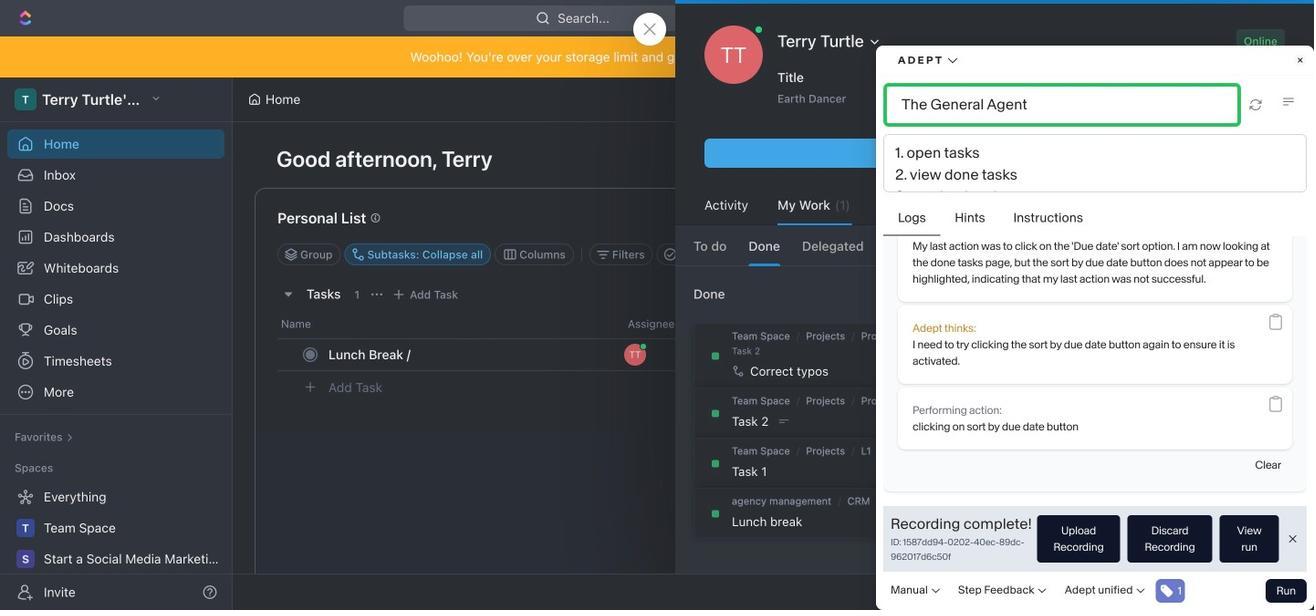 Task type: describe. For each thing, give the bounding box(es) containing it.
drumstick bite image
[[1157, 587, 1168, 598]]



Task type: locate. For each thing, give the bounding box(es) containing it.
sidebar navigation
[[0, 78, 236, 611]]

Search tasks... text field
[[1001, 241, 1184, 268]]

team space, , element
[[16, 519, 35, 538]]

start a social media marketing agency, , element
[[16, 550, 35, 569]]

terry turtle's workspace, , element
[[15, 89, 37, 110]]

tree
[[7, 483, 225, 611]]

tab list
[[675, 225, 1314, 266]]

tree inside sidebar navigation
[[7, 483, 225, 611]]



Task type: vqa. For each thing, say whether or not it's contained in the screenshot.
Notifications link
no



